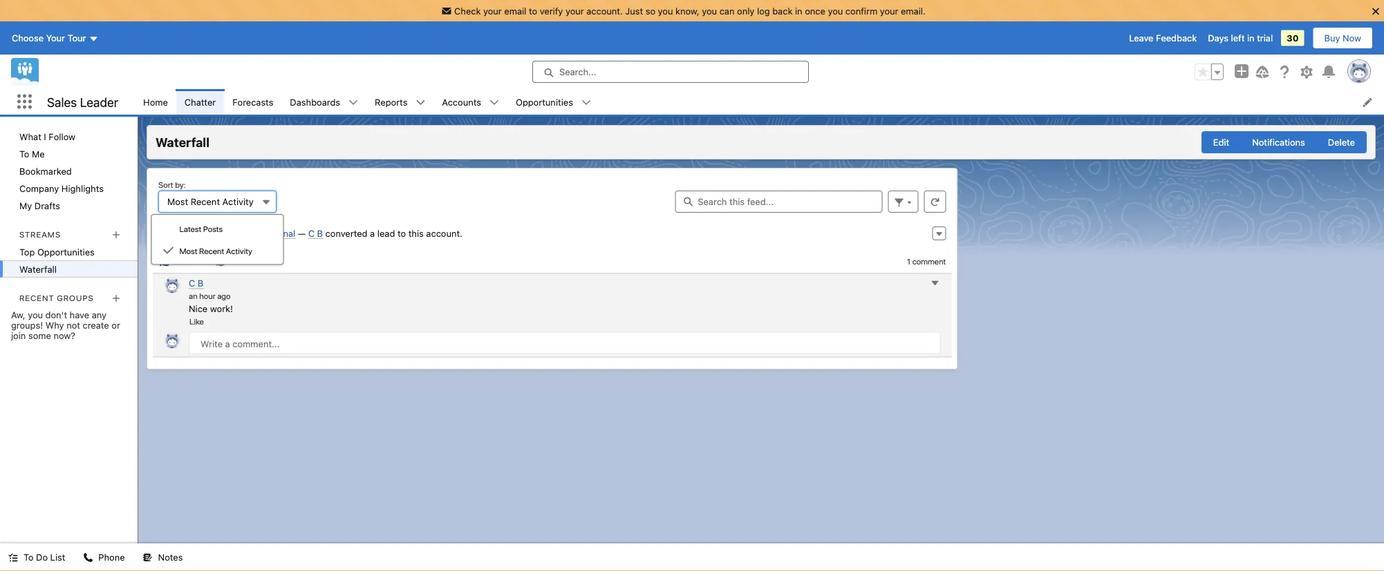 Task type: locate. For each thing, give the bounding box(es) containing it.
0 horizontal spatial account.
[[426, 228, 462, 239]]

0 horizontal spatial your
[[483, 6, 502, 16]]

c b link right —
[[308, 228, 323, 239]]

top
[[19, 247, 35, 257]]

activity up lee enterprise, inc - final link
[[222, 197, 254, 207]]

1 vertical spatial most
[[179, 246, 197, 256]]

text default image inside notes button
[[143, 553, 153, 563]]

1 vertical spatial most recent activity
[[179, 246, 252, 256]]

by:
[[175, 180, 186, 189]]

Sort by: button
[[158, 191, 276, 213]]

opportunities down search...
[[516, 97, 573, 107]]

1 vertical spatial c b link
[[189, 278, 203, 289]]

0 vertical spatial c b link
[[308, 228, 323, 239]]

latest
[[179, 224, 201, 234]]

1 horizontal spatial in
[[1247, 33, 1255, 43]]

1 vertical spatial to
[[398, 228, 406, 239]]

0 horizontal spatial c b link
[[189, 278, 203, 289]]

b inside c b an hour ago
[[198, 278, 203, 289]]

dashboards link
[[282, 89, 349, 115]]

most up liked
[[179, 246, 197, 256]]

your left email
[[483, 6, 502, 16]]

you left can
[[702, 6, 717, 16]]

0 vertical spatial ago
[[199, 240, 212, 250]]

text default image right reports
[[416, 98, 425, 108]]

days
[[1208, 33, 1229, 43]]

1 horizontal spatial account.
[[586, 6, 623, 16]]

your right verify
[[565, 6, 584, 16]]

1 vertical spatial account.
[[426, 228, 462, 239]]

reports
[[375, 97, 407, 107]]

you right so at the top left of the page
[[658, 6, 673, 16]]

1 vertical spatial c
[[189, 278, 195, 289]]

most recent activity down enterprise,
[[179, 246, 252, 256]]

0 horizontal spatial ago
[[199, 240, 212, 250]]

list
[[135, 89, 1384, 115]]

edit
[[1213, 137, 1229, 148]]

0 vertical spatial to
[[529, 6, 537, 16]]

activity inside option
[[226, 246, 252, 256]]

enterprise,
[[206, 228, 252, 239]]

text default image left comment
[[215, 256, 227, 267]]

c b link
[[308, 228, 323, 239], [189, 278, 203, 289]]

this
[[408, 228, 424, 239]]

most recent activity option
[[152, 240, 283, 262]]

activity up comment
[[226, 246, 252, 256]]

ago right 1h
[[199, 240, 212, 250]]

now
[[1343, 33, 1361, 43]]

activity inside the sort by: button
[[222, 197, 254, 207]]

b up hour at the bottom of the page
[[198, 278, 203, 289]]

most recent activity up posts
[[167, 197, 254, 207]]

dashboards
[[290, 97, 340, 107]]

group
[[1195, 64, 1224, 80], [1201, 131, 1367, 153]]

now?
[[54, 331, 75, 341]]

what i follow link
[[0, 128, 138, 145]]

text default image inside the most recent activity option
[[163, 245, 174, 256]]

in right left
[[1247, 33, 1255, 43]]

you right once
[[828, 6, 843, 16]]

your
[[483, 6, 502, 16], [565, 6, 584, 16], [880, 6, 898, 16]]

to left do
[[24, 553, 34, 563]]

notes
[[158, 553, 183, 563]]

most down by:
[[167, 197, 188, 207]]

text default image right accounts
[[489, 98, 499, 108]]

waterfall link
[[0, 261, 138, 278]]

1 horizontal spatial waterfall
[[156, 135, 209, 150]]

0 vertical spatial to
[[19, 149, 29, 159]]

you inside the 'aw, you don't have any groups!'
[[28, 310, 43, 320]]

Search this feed... search field
[[675, 191, 882, 213]]

work!
[[210, 304, 233, 314]]

so
[[646, 6, 655, 16]]

0 horizontal spatial in
[[795, 6, 802, 16]]

leader
[[80, 95, 118, 109]]

sort
[[158, 180, 173, 189]]

1 vertical spatial to
[[24, 553, 34, 563]]

c
[[308, 228, 315, 239], [189, 278, 195, 289]]

1 vertical spatial activity
[[226, 246, 252, 256]]

account. left just
[[586, 6, 623, 16]]

know,
[[675, 6, 699, 16]]

why not create or join some now?
[[11, 320, 120, 341]]

c b, 39m ago element
[[153, 221, 952, 273]]

delete
[[1328, 137, 1355, 148]]

what
[[19, 131, 41, 142]]

text default image inside to do list button
[[8, 553, 18, 563]]

0 vertical spatial most
[[167, 197, 188, 207]]

chatter
[[184, 97, 216, 107]]

to inside button
[[24, 553, 34, 563]]

most recent activity inside option
[[179, 246, 252, 256]]

—
[[298, 228, 306, 239]]

like
[[189, 317, 204, 327]]

home
[[143, 97, 168, 107]]

waterfall up by:
[[156, 135, 209, 150]]

top opportunities link
[[0, 243, 138, 261]]

1 horizontal spatial ago
[[217, 291, 231, 301]]

left
[[1231, 33, 1245, 43]]

lead
[[377, 228, 395, 239]]

aw,
[[11, 310, 25, 320]]

1 vertical spatial opportunities
[[37, 247, 95, 257]]

company highlights link
[[0, 180, 138, 197]]

0 horizontal spatial waterfall
[[19, 264, 57, 275]]

an
[[189, 291, 197, 301]]

text default image left do
[[8, 553, 18, 563]]

in right back
[[795, 6, 802, 16]]

text default image
[[416, 98, 425, 108], [163, 245, 174, 256], [159, 256, 170, 267], [8, 553, 18, 563]]

only
[[737, 6, 755, 16]]

text default image down search...
[[581, 98, 591, 108]]

recent up aw,
[[19, 293, 54, 303]]

1 vertical spatial b
[[198, 278, 203, 289]]

c right —
[[308, 228, 315, 239]]

text default image inside phone button
[[83, 553, 93, 563]]

my drafts link
[[0, 197, 138, 214]]

text default image up liked
[[163, 245, 174, 256]]

most inside the sort by: button
[[167, 197, 188, 207]]

opportunities inside top opportunities waterfall
[[37, 247, 95, 257]]

account. inside lee enterprise, inc - final — c b converted a lead to this account. 1h ago
[[426, 228, 462, 239]]

recent right 1h
[[199, 246, 224, 256]]

hour
[[199, 291, 215, 301]]

opportunities
[[516, 97, 573, 107], [37, 247, 95, 257]]

to left 'me'
[[19, 149, 29, 159]]

text default image
[[349, 98, 358, 108], [489, 98, 499, 108], [581, 98, 591, 108], [215, 256, 227, 267], [83, 553, 93, 563], [143, 553, 153, 563]]

forecasts link
[[224, 89, 282, 115]]

text default image left notes
[[143, 553, 153, 563]]

phone button
[[75, 544, 133, 572]]

buy now
[[1324, 33, 1361, 43]]

1 vertical spatial in
[[1247, 33, 1255, 43]]

list containing home
[[135, 89, 1384, 115]]

list box
[[151, 214, 284, 265]]

1 vertical spatial group
[[1201, 131, 1367, 153]]

most inside option
[[179, 246, 197, 256]]

text default image left "phone"
[[83, 553, 93, 563]]

text default image left liked
[[159, 256, 170, 267]]

list box containing latest posts
[[151, 214, 284, 265]]

waterfall down top
[[19, 264, 57, 275]]

account. right this
[[426, 228, 462, 239]]

liked
[[173, 257, 192, 267]]

0 vertical spatial b
[[317, 228, 323, 239]]

home link
[[135, 89, 176, 115]]

1 vertical spatial waterfall
[[19, 264, 57, 275]]

ago up "work!"
[[217, 291, 231, 301]]

text default image for to do list button
[[8, 553, 18, 563]]

1 horizontal spatial opportunities
[[516, 97, 573, 107]]

1 horizontal spatial c b link
[[308, 228, 323, 239]]

1 horizontal spatial b
[[317, 228, 323, 239]]

c b image
[[158, 227, 180, 249], [164, 277, 180, 293], [164, 332, 180, 349]]

b right —
[[317, 228, 323, 239]]

0 horizontal spatial to
[[398, 228, 406, 239]]

your left 'email.' at the right
[[880, 6, 898, 16]]

buy now button
[[1313, 27, 1373, 49]]

bookmarked
[[19, 166, 72, 176]]

opportunities inside list item
[[516, 97, 573, 107]]

activity
[[222, 197, 254, 207], [226, 246, 252, 256]]

converted
[[325, 228, 368, 239]]

a
[[370, 228, 375, 239]]

recent up 'latest posts'
[[191, 197, 220, 207]]

opportunities list item
[[507, 89, 599, 115]]

you right aw,
[[28, 310, 43, 320]]

recent groups
[[19, 293, 94, 303]]

you
[[658, 6, 673, 16], [702, 6, 717, 16], [828, 6, 843, 16], [28, 310, 43, 320]]

0 horizontal spatial b
[[198, 278, 203, 289]]

0 vertical spatial recent
[[191, 197, 220, 207]]

reports list item
[[366, 89, 434, 115]]

1h ago link
[[189, 240, 212, 250]]

0 horizontal spatial opportunities
[[37, 247, 95, 257]]

1 your from the left
[[483, 6, 502, 16]]

phone
[[98, 553, 125, 563]]

ago inside lee enterprise, inc - final — c b converted a lead to this account. 1h ago
[[199, 240, 212, 250]]

text default image for the most recent activity option on the left top
[[163, 245, 174, 256]]

waterfall
[[156, 135, 209, 150], [19, 264, 57, 275]]

to
[[19, 149, 29, 159], [24, 553, 34, 563]]

1 horizontal spatial your
[[565, 6, 584, 16]]

1 horizontal spatial c
[[308, 228, 315, 239]]

2 horizontal spatial your
[[880, 6, 898, 16]]

final
[[276, 228, 295, 239]]

what i follow to me bookmarked company highlights my drafts
[[19, 131, 104, 211]]

lee
[[189, 228, 204, 239]]

text default image inside the comment button
[[215, 256, 227, 267]]

0 vertical spatial opportunities
[[516, 97, 573, 107]]

0 horizontal spatial c
[[189, 278, 195, 289]]

recent groups link
[[19, 293, 94, 303]]

to
[[529, 6, 537, 16], [398, 228, 406, 239]]

like button
[[189, 317, 205, 327]]

0 vertical spatial c b image
[[158, 227, 180, 249]]

1 vertical spatial ago
[[217, 291, 231, 301]]

chatter link
[[176, 89, 224, 115]]

0 vertical spatial activity
[[222, 197, 254, 207]]

opportunities up waterfall link
[[37, 247, 95, 257]]

c up an
[[189, 278, 195, 289]]

1 comment status
[[907, 255, 946, 268]]

notes button
[[135, 544, 191, 572]]

text default image left reports link on the left of page
[[349, 98, 358, 108]]

reports link
[[366, 89, 416, 115]]

lee enterprise, inc - final — c b converted a lead to this account. 1h ago
[[189, 228, 462, 250]]

0 vertical spatial c
[[308, 228, 315, 239]]

1 vertical spatial recent
[[199, 246, 224, 256]]

0 vertical spatial most recent activity
[[167, 197, 254, 207]]

to right email
[[529, 6, 537, 16]]

back
[[772, 6, 793, 16]]

text default image inside liked button
[[159, 256, 170, 267]]

c b link up an
[[189, 278, 203, 289]]

most
[[167, 197, 188, 207], [179, 246, 197, 256]]

to left this
[[398, 228, 406, 239]]



Task type: vqa. For each thing, say whether or not it's contained in the screenshot.
EXPIRATION DATE element
no



Task type: describe. For each thing, give the bounding box(es) containing it.
to inside what i follow to me bookmarked company highlights my drafts
[[19, 149, 29, 159]]

search...
[[559, 67, 596, 77]]

text default image inside the reports list item
[[416, 98, 425, 108]]

most recent activity inside the sort by: button
[[167, 197, 254, 207]]

waterfall inside top opportunities waterfall
[[19, 264, 57, 275]]

drafts
[[34, 200, 60, 211]]

do
[[36, 553, 48, 563]]

bookmarked link
[[0, 162, 138, 180]]

me
[[32, 149, 45, 159]]

dashboards list item
[[282, 89, 366, 115]]

c inside c b an hour ago
[[189, 278, 195, 289]]

can
[[719, 6, 735, 16]]

nice
[[189, 304, 208, 314]]

top opportunities waterfall
[[19, 247, 95, 275]]

why
[[45, 320, 64, 331]]

some
[[28, 331, 51, 341]]

edit button
[[1201, 131, 1241, 153]]

choose
[[12, 33, 44, 43]]

recent inside the sort by: button
[[191, 197, 220, 207]]

0 vertical spatial account.
[[586, 6, 623, 16]]

don't
[[45, 310, 67, 320]]

text default image inside dashboards list item
[[349, 98, 358, 108]]

confirm
[[845, 6, 877, 16]]

to me link
[[0, 145, 138, 162]]

leave feedback link
[[1129, 33, 1197, 43]]

2 your from the left
[[565, 6, 584, 16]]

create
[[83, 320, 109, 331]]

ago inside c b an hour ago
[[217, 291, 231, 301]]

c inside lee enterprise, inc - final — c b converted a lead to this account. 1h ago
[[308, 228, 315, 239]]

c b image inside c b, 39m ago element
[[158, 227, 180, 249]]

follow
[[49, 131, 75, 142]]

latest posts
[[179, 224, 223, 234]]

group containing edit
[[1201, 131, 1367, 153]]

posts
[[203, 224, 223, 234]]

-
[[269, 228, 273, 239]]

feedback
[[1156, 33, 1197, 43]]

0 vertical spatial group
[[1195, 64, 1224, 80]]

accounts list item
[[434, 89, 507, 115]]

Write a comment... text field
[[189, 332, 940, 354]]

1 vertical spatial c b image
[[164, 277, 180, 293]]

once
[[805, 6, 825, 16]]

buy
[[1324, 33, 1340, 43]]

30
[[1287, 33, 1299, 43]]

your
[[46, 33, 65, 43]]

comment
[[232, 257, 267, 267]]

delete button
[[1316, 131, 1367, 153]]

my
[[19, 200, 32, 211]]

c b an hour ago
[[189, 278, 231, 301]]

comment button
[[215, 255, 268, 268]]

accounts link
[[434, 89, 489, 115]]

company
[[19, 183, 59, 194]]

text default image inside accounts list item
[[489, 98, 499, 108]]

notifications
[[1252, 137, 1305, 148]]

2 vertical spatial c b image
[[164, 332, 180, 349]]

2 vertical spatial recent
[[19, 293, 54, 303]]

just
[[625, 6, 643, 16]]

highlights
[[61, 183, 104, 194]]

comment
[[912, 257, 946, 267]]

to inside lee enterprise, inc - final — c b converted a lead to this account. 1h ago
[[398, 228, 406, 239]]

tour
[[67, 33, 86, 43]]

1h
[[189, 240, 197, 250]]

log
[[757, 6, 770, 16]]

join
[[11, 331, 26, 341]]

groups!
[[11, 320, 43, 331]]

list
[[50, 553, 65, 563]]

or
[[112, 320, 120, 331]]

leave feedback
[[1129, 33, 1197, 43]]

0 vertical spatial in
[[795, 6, 802, 16]]

leave
[[1129, 33, 1154, 43]]

text default image inside opportunities list item
[[581, 98, 591, 108]]

sort by:
[[158, 180, 186, 189]]

3 your from the left
[[880, 6, 898, 16]]

have
[[70, 310, 89, 320]]

nice work! like
[[189, 304, 233, 327]]

lee enterprise, inc - final link
[[189, 228, 295, 239]]

0 vertical spatial waterfall
[[156, 135, 209, 150]]

forecasts
[[232, 97, 273, 107]]

streams link
[[19, 230, 61, 239]]

sales leader
[[47, 95, 118, 109]]

aw, you don't have any groups!
[[11, 310, 107, 331]]

search... button
[[532, 61, 809, 83]]

opportunities link
[[507, 89, 581, 115]]

to do list
[[24, 553, 65, 563]]

verify
[[540, 6, 563, 16]]

email.
[[901, 6, 926, 16]]

choose your tour button
[[11, 27, 99, 49]]

1 comment
[[907, 257, 946, 267]]

1 horizontal spatial to
[[529, 6, 537, 16]]

groups
[[57, 293, 94, 303]]

text default image for liked button
[[159, 256, 170, 267]]

email
[[504, 6, 526, 16]]

choose your tour
[[12, 33, 86, 43]]

1
[[907, 257, 911, 267]]

not
[[66, 320, 80, 331]]

recent inside option
[[199, 246, 224, 256]]

accounts
[[442, 97, 481, 107]]

b inside lee enterprise, inc - final — c b converted a lead to this account. 1h ago
[[317, 228, 323, 239]]



